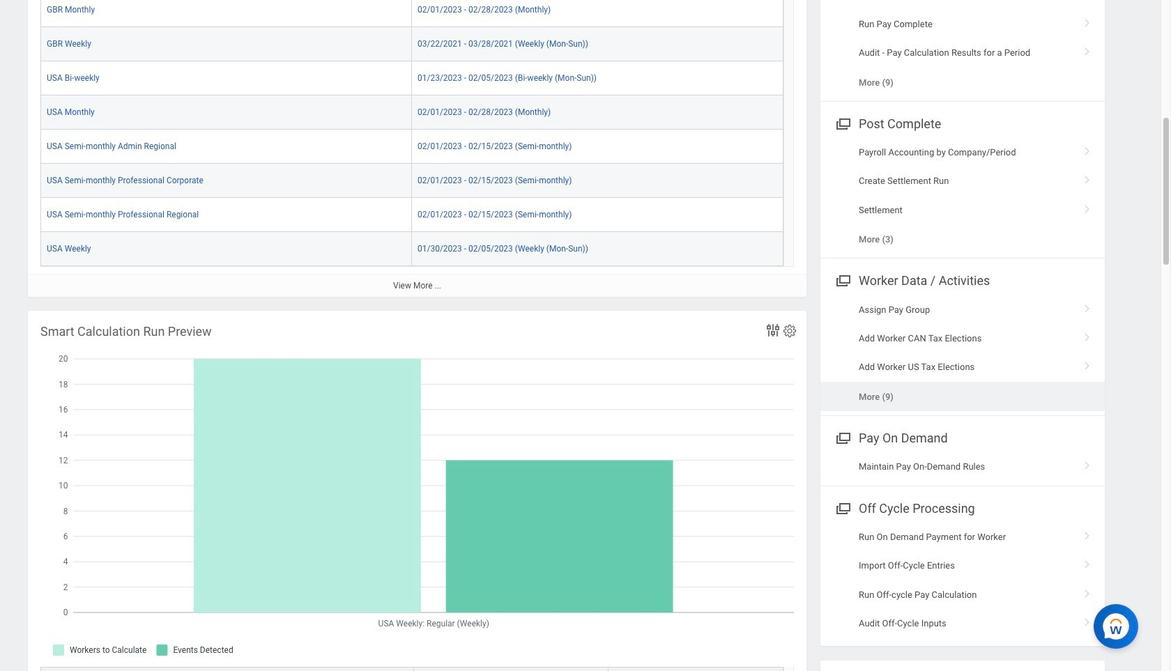 Task type: locate. For each thing, give the bounding box(es) containing it.
chevron right image
[[1079, 171, 1097, 185], [1079, 300, 1097, 313], [1079, 457, 1097, 471], [1079, 527, 1097, 541], [1079, 613, 1097, 627]]

list item
[[821, 382, 1105, 411]]

2 chevron right image from the top
[[1079, 300, 1097, 313]]

4 chevron right image from the top
[[1079, 200, 1097, 214]]

1 chevron right image from the top
[[1079, 14, 1097, 28]]

menu group image
[[833, 271, 852, 290], [833, 428, 852, 447], [833, 498, 852, 517]]

1 list from the top
[[821, 0, 1105, 97]]

3 menu group image from the top
[[833, 498, 852, 517]]

3 chevron right image from the top
[[1079, 142, 1097, 156]]

3 row from the top
[[40, 61, 784, 95]]

2 chevron right image from the top
[[1079, 43, 1097, 57]]

5 chevron right image from the top
[[1079, 328, 1097, 342]]

4 list from the top
[[821, 523, 1105, 638]]

1 menu group image from the top
[[833, 271, 852, 290]]

3 chevron right image from the top
[[1079, 457, 1097, 471]]

smart calculation run preview element
[[28, 311, 807, 671]]

5 row from the top
[[40, 130, 784, 164]]

2 vertical spatial menu group image
[[833, 498, 852, 517]]

7 chevron right image from the top
[[1079, 556, 1097, 570]]

1 vertical spatial menu group image
[[833, 428, 852, 447]]

menu group image for 2nd list from the bottom
[[833, 271, 852, 290]]

1 row from the top
[[40, 0, 784, 27]]

1 chevron right image from the top
[[1079, 171, 1097, 185]]

menu group image for first list from the bottom
[[833, 498, 852, 517]]

0 vertical spatial menu group image
[[833, 271, 852, 290]]

chevron right image
[[1079, 14, 1097, 28], [1079, 43, 1097, 57], [1079, 142, 1097, 156], [1079, 200, 1097, 214], [1079, 328, 1097, 342], [1079, 357, 1097, 371], [1079, 556, 1097, 570], [1079, 585, 1097, 599]]

5 chevron right image from the top
[[1079, 613, 1097, 627]]

list
[[821, 0, 1105, 97], [821, 138, 1105, 254], [821, 295, 1105, 411], [821, 523, 1105, 638]]

4 row from the top
[[40, 95, 784, 130]]

configure smart calculation run preview image
[[782, 323, 798, 339]]

8 row from the top
[[40, 232, 784, 266]]

row
[[40, 0, 784, 27], [40, 27, 784, 61], [40, 61, 784, 95], [40, 95, 784, 130], [40, 130, 784, 164], [40, 164, 784, 198], [40, 198, 784, 232], [40, 232, 784, 266], [40, 667, 784, 671]]

9 row from the top
[[40, 667, 784, 671]]

3 list from the top
[[821, 295, 1105, 411]]



Task type: vqa. For each thing, say whether or not it's contained in the screenshot.
chevron right small icon
no



Task type: describe. For each thing, give the bounding box(es) containing it.
row inside smart calculation run preview element
[[40, 667, 784, 671]]

4 chevron right image from the top
[[1079, 527, 1097, 541]]

menu group image
[[833, 114, 852, 132]]

6 chevron right image from the top
[[1079, 357, 1097, 371]]

7 row from the top
[[40, 198, 784, 232]]

6 row from the top
[[40, 164, 784, 198]]

8 chevron right image from the top
[[1079, 585, 1097, 599]]

regular payroll processing element
[[28, 0, 807, 297]]

2 row from the top
[[40, 27, 784, 61]]

2 menu group image from the top
[[833, 428, 852, 447]]

2 list from the top
[[821, 138, 1105, 254]]

configure and view chart data image
[[765, 322, 782, 339]]



